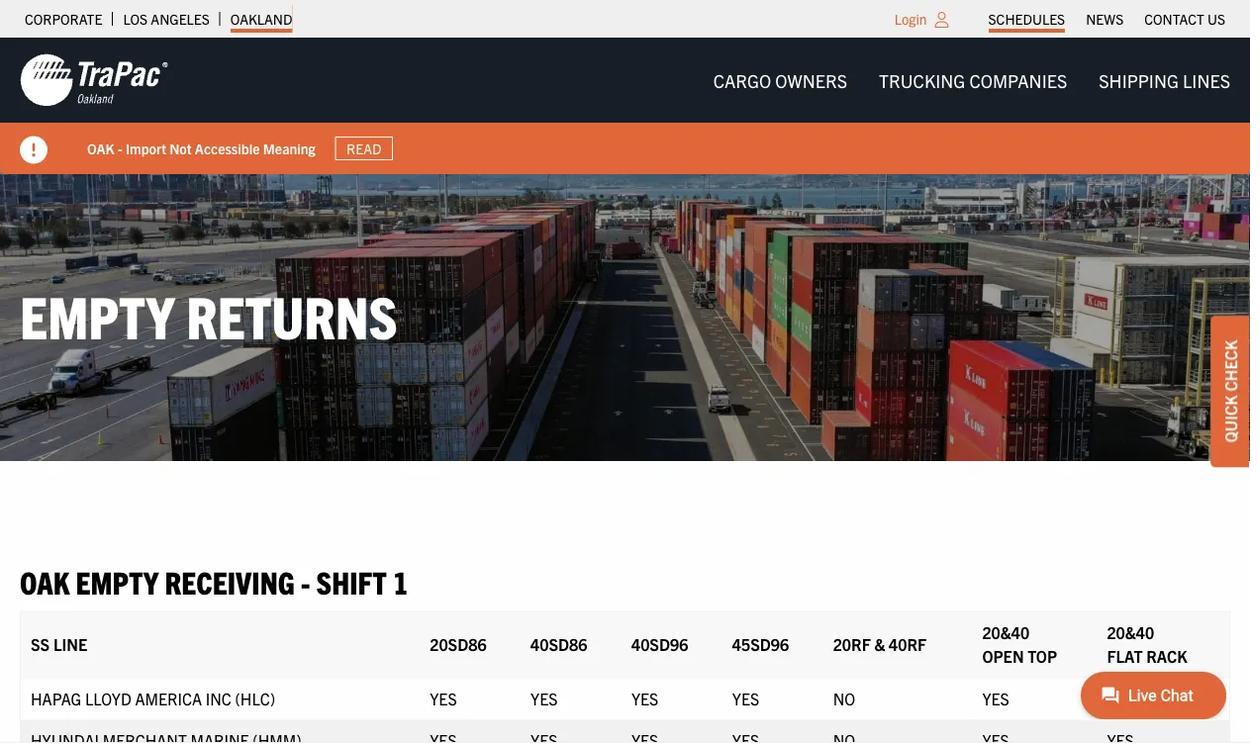 Task type: describe. For each thing, give the bounding box(es) containing it.
1 vertical spatial -
[[301, 562, 310, 601]]

accessible
[[195, 139, 260, 157]]

inc
[[206, 689, 232, 708]]

contact
[[1145, 10, 1205, 28]]

news link
[[1087, 5, 1124, 33]]

oakland image
[[20, 52, 168, 108]]

&
[[875, 634, 886, 654]]

read link
[[335, 136, 393, 161]]

quick
[[1221, 395, 1241, 443]]

shipping lines
[[1100, 69, 1231, 91]]

20rf
[[834, 634, 871, 654]]

no
[[834, 689, 856, 708]]

top
[[1028, 646, 1058, 666]]

menu bar containing schedules
[[979, 5, 1237, 33]]

lines
[[1184, 69, 1231, 91]]

20&40 for flat
[[1108, 622, 1155, 642]]

45sd96
[[733, 634, 790, 654]]

light image
[[936, 12, 949, 28]]

6 yes from the left
[[1108, 689, 1135, 708]]

check
[[1221, 340, 1241, 392]]

schedules
[[989, 10, 1066, 28]]

hapag lloyd america inc (hlc)
[[31, 689, 275, 708]]

schedules link
[[989, 5, 1066, 33]]

returns
[[186, 279, 398, 351]]

40rf
[[890, 634, 927, 654]]

login
[[895, 10, 928, 28]]

los
[[123, 10, 148, 28]]

contact us link
[[1145, 5, 1226, 33]]

quick check
[[1221, 340, 1241, 443]]

1 yes from the left
[[430, 689, 457, 708]]

los angeles link
[[123, 5, 210, 33]]

trucking companies
[[880, 69, 1068, 91]]

oak for oak empty receiving                - shift 1
[[20, 562, 70, 601]]

banner containing cargo owners
[[0, 38, 1251, 174]]

ss
[[31, 634, 50, 654]]

meaning
[[263, 139, 316, 157]]

oakland link
[[231, 5, 293, 33]]

menu bar inside "banner"
[[698, 60, 1247, 100]]

not
[[170, 139, 192, 157]]

us
[[1208, 10, 1226, 28]]

3 yes from the left
[[632, 689, 659, 708]]

(hlc)
[[235, 689, 275, 708]]

shipping
[[1100, 69, 1180, 91]]

cargo owners
[[714, 69, 848, 91]]

1
[[393, 562, 408, 601]]

5 yes from the left
[[983, 689, 1010, 708]]

cargo owners link
[[698, 60, 864, 100]]

20rf & 40rf
[[834, 634, 927, 654]]

contact us
[[1145, 10, 1226, 28]]



Task type: vqa. For each thing, say whether or not it's contained in the screenshot.
the OAK - Import Not Accessible Meaning
yes



Task type: locate. For each thing, give the bounding box(es) containing it.
quick check link
[[1211, 316, 1251, 468]]

- inside "banner"
[[118, 139, 123, 157]]

oak left import
[[87, 139, 115, 157]]

america
[[135, 689, 202, 708]]

oak empty receiving                - shift 1
[[20, 562, 408, 601]]

menu bar up shipping
[[979, 5, 1237, 33]]

empty
[[76, 562, 159, 601]]

20&40 inside the 20&40 flat rack
[[1108, 622, 1155, 642]]

20sd86
[[430, 634, 487, 654]]

los angeles
[[123, 10, 210, 28]]

shift
[[317, 562, 387, 601]]

oak inside "banner"
[[87, 139, 115, 157]]

20&40 flat rack
[[1108, 622, 1188, 666]]

news
[[1087, 10, 1124, 28]]

yes
[[430, 689, 457, 708], [531, 689, 558, 708], [632, 689, 659, 708], [733, 689, 760, 708], [983, 689, 1010, 708], [1108, 689, 1135, 708]]

1 vertical spatial oak
[[20, 562, 70, 601]]

rack
[[1147, 646, 1188, 666]]

shipping lines link
[[1084, 60, 1247, 100]]

yes down flat
[[1108, 689, 1135, 708]]

line
[[53, 634, 87, 654]]

20&40 up open
[[983, 622, 1030, 642]]

oakland
[[231, 10, 293, 28]]

0 vertical spatial oak
[[87, 139, 115, 157]]

corporate link
[[25, 5, 102, 33]]

20&40 up flat
[[1108, 622, 1155, 642]]

2 20&40 from the left
[[1108, 622, 1155, 642]]

menu bar down light icon at the right of page
[[698, 60, 1247, 100]]

lloyd
[[85, 689, 131, 708]]

40sd86
[[531, 634, 588, 654]]

0 horizontal spatial oak
[[20, 562, 70, 601]]

trucking
[[880, 69, 966, 91]]

20&40
[[983, 622, 1030, 642], [1108, 622, 1155, 642]]

menu bar
[[979, 5, 1237, 33], [698, 60, 1247, 100]]

corporate
[[25, 10, 102, 28]]

- left shift
[[301, 562, 310, 601]]

yes down the 20sd86
[[430, 689, 457, 708]]

0 horizontal spatial 20&40
[[983, 622, 1030, 642]]

1 horizontal spatial -
[[301, 562, 310, 601]]

40sd96
[[632, 634, 689, 654]]

20&40 for open
[[983, 622, 1030, 642]]

trucking companies link
[[864, 60, 1084, 100]]

read
[[347, 140, 382, 157]]

import
[[126, 139, 166, 157]]

0 vertical spatial -
[[118, 139, 123, 157]]

ss line
[[31, 634, 87, 654]]

20&40 inside "20&40 open top"
[[983, 622, 1030, 642]]

yes down 40sd96
[[632, 689, 659, 708]]

20&40 open top
[[983, 622, 1058, 666]]

open
[[983, 646, 1025, 666]]

menu bar containing cargo owners
[[698, 60, 1247, 100]]

4 yes from the left
[[733, 689, 760, 708]]

- left import
[[118, 139, 123, 157]]

empty
[[20, 279, 175, 351]]

angeles
[[151, 10, 210, 28]]

yes down open
[[983, 689, 1010, 708]]

banner
[[0, 38, 1251, 174]]

yes down 45sd96 at the right bottom of page
[[733, 689, 760, 708]]

receiving
[[165, 562, 295, 601]]

login link
[[895, 10, 928, 28]]

0 vertical spatial menu bar
[[979, 5, 1237, 33]]

oak
[[87, 139, 115, 157], [20, 562, 70, 601]]

cargo
[[714, 69, 772, 91]]

1 horizontal spatial oak
[[87, 139, 115, 157]]

companies
[[970, 69, 1068, 91]]

1 20&40 from the left
[[983, 622, 1030, 642]]

oak for oak - import not accessible meaning
[[87, 139, 115, 157]]

yes down 40sd86
[[531, 689, 558, 708]]

empty returns
[[20, 279, 398, 351]]

oak up ss at the bottom left
[[20, 562, 70, 601]]

1 vertical spatial menu bar
[[698, 60, 1247, 100]]

-
[[118, 139, 123, 157], [301, 562, 310, 601]]

1 horizontal spatial 20&40
[[1108, 622, 1155, 642]]

solid image
[[20, 136, 48, 164]]

flat
[[1108, 646, 1144, 666]]

owners
[[776, 69, 848, 91]]

0 horizontal spatial -
[[118, 139, 123, 157]]

oak - import not accessible meaning
[[87, 139, 316, 157]]

2 yes from the left
[[531, 689, 558, 708]]

hapag
[[31, 689, 81, 708]]



